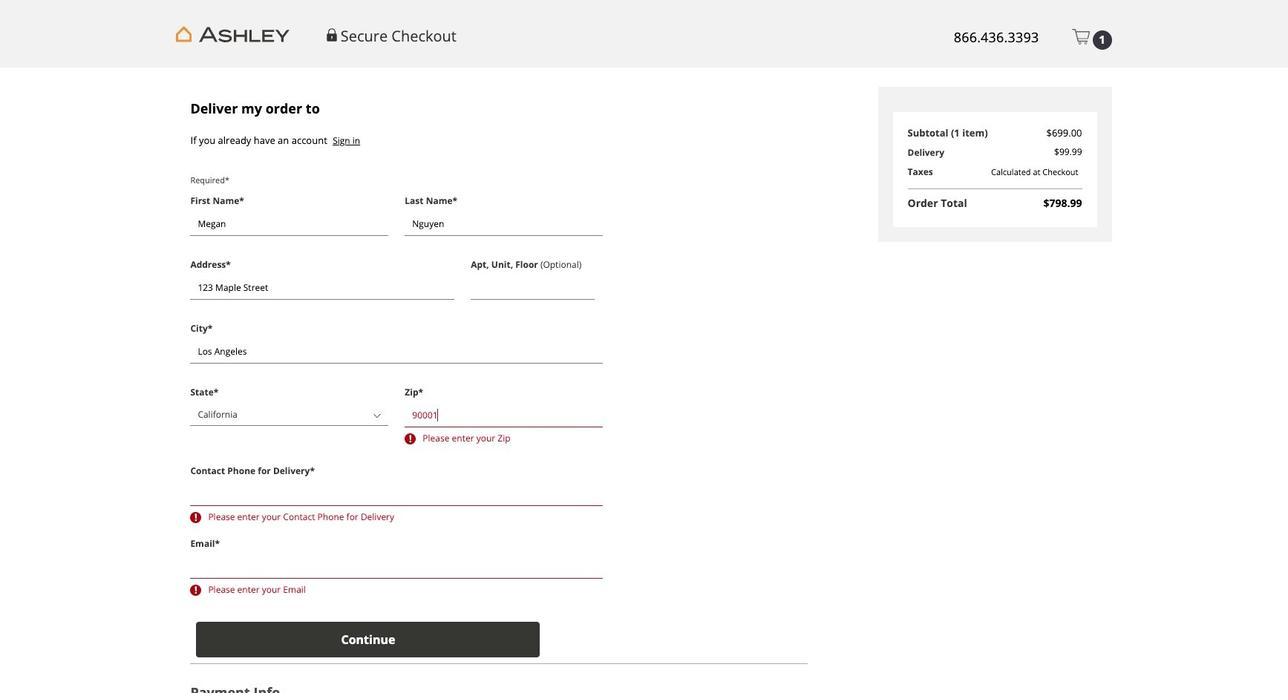 Task type: describe. For each thing, give the bounding box(es) containing it.
0 vertical spatial alert
[[405, 431, 603, 446]]

2 vertical spatial alert
[[190, 583, 603, 598]]



Task type: locate. For each thing, give the bounding box(es) containing it.
None email field
[[190, 555, 603, 579]]

Start typing your street address, city, and state for suggestions. text field
[[190, 276, 454, 300]]

None text field
[[190, 212, 388, 236], [471, 276, 595, 300], [190, 340, 603, 364], [190, 212, 388, 236], [471, 276, 595, 300], [190, 340, 603, 364]]

main content
[[176, 68, 1112, 693]]

1 vertical spatial alert
[[190, 510, 603, 525]]

None telephone field
[[405, 404, 603, 428]]

None telephone field
[[190, 483, 603, 506]]

None text field
[[405, 212, 603, 236]]

alert
[[405, 431, 603, 446], [190, 510, 603, 525], [190, 583, 603, 598]]



Task type: vqa. For each thing, say whether or not it's contained in the screenshot.
"About Ashley"
no



